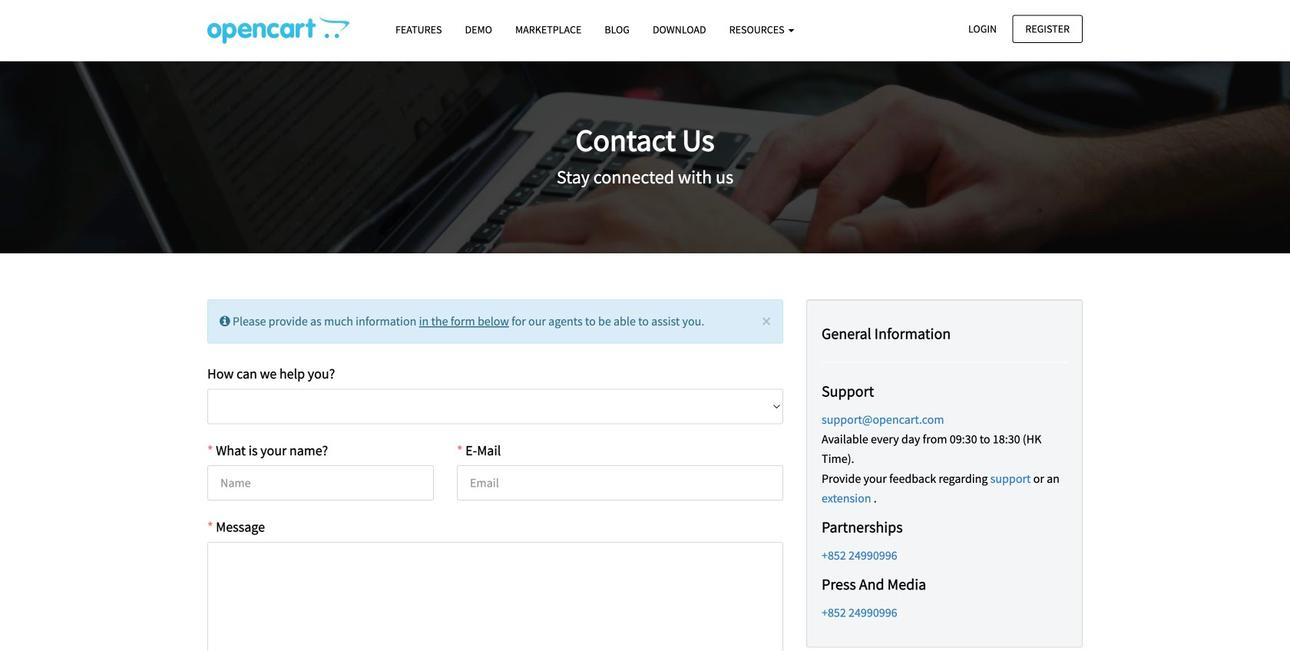 Task type: describe. For each thing, give the bounding box(es) containing it.
opencart - contact image
[[207, 16, 349, 44]]



Task type: locate. For each thing, give the bounding box(es) containing it.
info circle image
[[220, 315, 230, 328]]

Name text field
[[207, 466, 434, 501]]

None text field
[[207, 542, 783, 651]]

Email text field
[[457, 466, 783, 501]]



Task type: vqa. For each thing, say whether or not it's contained in the screenshot.
Name TEXT BOX
yes



